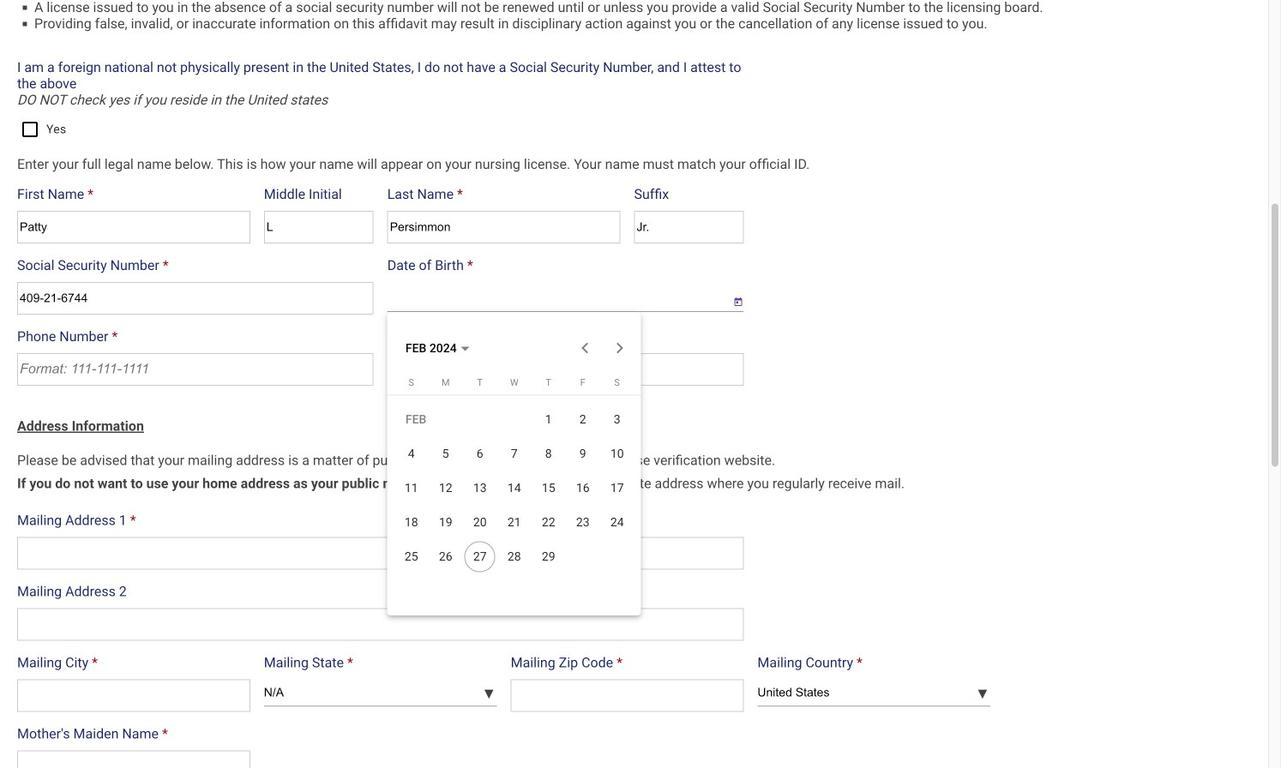 Task type: describe. For each thing, give the bounding box(es) containing it.
Format: 111-111-1111 text field
[[17, 353, 374, 386]]

1 row from the top
[[394, 403, 634, 437]]

4 row from the top
[[394, 505, 634, 540]]



Task type: locate. For each thing, give the bounding box(es) containing it.
None field
[[387, 282, 720, 312]]

None text field
[[387, 211, 620, 244], [634, 211, 744, 244], [17, 537, 744, 570], [17, 608, 744, 641], [387, 211, 620, 244], [634, 211, 744, 244], [17, 537, 744, 570], [17, 608, 744, 641]]

3 row from the top
[[394, 471, 634, 505]]

2 row from the top
[[394, 437, 634, 471]]

None text field
[[17, 211, 250, 244], [264, 211, 374, 244], [387, 353, 744, 386], [17, 680, 250, 712], [511, 680, 744, 712], [17, 751, 250, 768], [17, 211, 250, 244], [264, 211, 374, 244], [387, 353, 744, 386], [17, 680, 250, 712], [511, 680, 744, 712], [17, 751, 250, 768]]

5 row from the top
[[394, 540, 634, 574]]

Format: 111-11-1111 text field
[[17, 282, 374, 315]]

grid
[[394, 377, 634, 574]]

row
[[394, 403, 634, 437], [394, 437, 634, 471], [394, 471, 634, 505], [394, 505, 634, 540], [394, 540, 634, 574]]



Task type: vqa. For each thing, say whether or not it's contained in the screenshot.
sixth option group from the top
no



